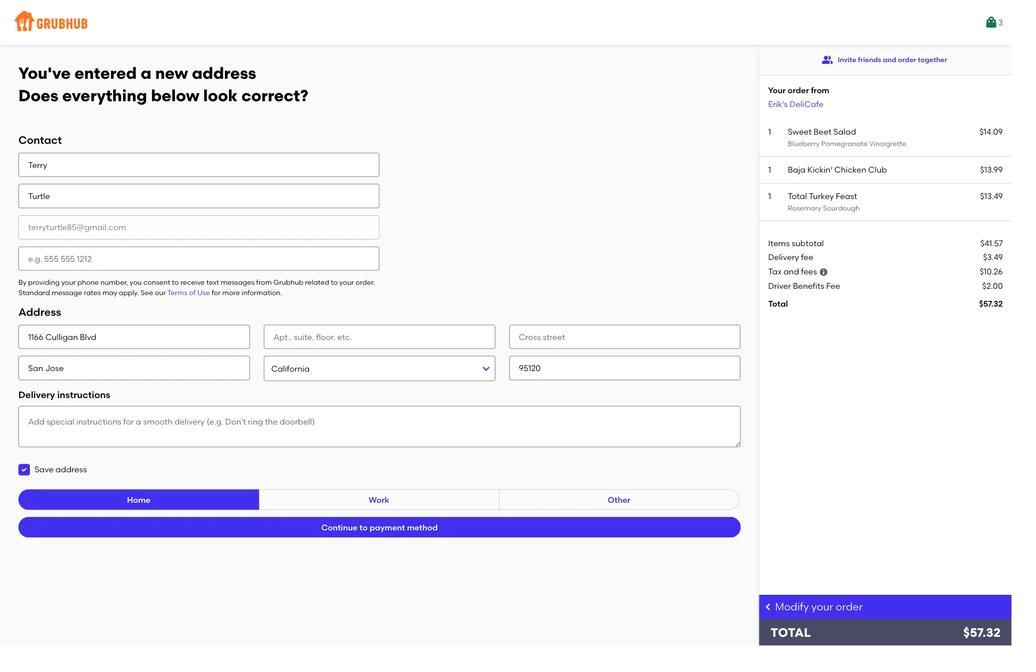 Task type: vqa. For each thing, say whether or not it's contained in the screenshot.


Task type: describe. For each thing, give the bounding box(es) containing it.
terms of use for more information.
[[167, 288, 282, 297]]

receive
[[181, 278, 205, 287]]

use
[[197, 288, 210, 297]]

work
[[369, 495, 389, 505]]

fee
[[826, 281, 841, 291]]

Cross street text field
[[509, 325, 741, 349]]

related
[[305, 278, 329, 287]]

$14.09 blueberry pomegranate vinaigrette
[[788, 127, 1003, 148]]

$14.09
[[980, 127, 1003, 137]]

look
[[203, 86, 238, 105]]

rosemary
[[788, 204, 822, 212]]

$13.99
[[980, 165, 1003, 174]]

together
[[918, 55, 947, 64]]

3 button
[[985, 12, 1003, 33]]

see
[[141, 288, 153, 297]]

more
[[222, 288, 240, 297]]

terms
[[167, 288, 187, 297]]

1 horizontal spatial to
[[331, 278, 338, 287]]

First name text field
[[18, 153, 380, 177]]

order inside button
[[898, 55, 917, 64]]

main navigation navigation
[[0, 0, 1012, 45]]

people icon image
[[822, 54, 833, 66]]

information.
[[242, 288, 282, 297]]

apply.
[[119, 288, 139, 297]]

Zip text field
[[509, 356, 741, 380]]

0 horizontal spatial to
[[172, 278, 179, 287]]

providing
[[28, 278, 60, 287]]

baja kickin' chicken club
[[788, 165, 887, 174]]

2 horizontal spatial your
[[812, 601, 834, 613]]

consent
[[143, 278, 170, 287]]

your
[[768, 85, 786, 95]]

from inside by providing your phone number, you consent to receive text messages from grubhub related to your order. standard message rates may apply. see our
[[256, 278, 272, 287]]

continue
[[321, 522, 358, 532]]

$41.57
[[981, 238, 1003, 248]]

modify your order
[[775, 601, 863, 613]]

everything
[[62, 86, 147, 105]]

sweet beet salad
[[788, 127, 856, 137]]

feast
[[836, 191, 857, 201]]

delivery instructions
[[18, 389, 110, 400]]

0 vertical spatial $57.32
[[979, 299, 1003, 309]]

address
[[18, 306, 61, 318]]

1 for total turkey feast
[[768, 191, 771, 201]]

kickin'
[[808, 165, 833, 174]]

your order from erik's delicafe
[[768, 85, 830, 109]]

does
[[18, 86, 58, 105]]

save
[[35, 465, 54, 475]]

delivery fee
[[768, 252, 814, 262]]

benefits
[[793, 281, 825, 291]]

standard
[[18, 288, 50, 297]]

new
[[155, 64, 188, 83]]

home button
[[18, 489, 259, 510]]

by
[[18, 278, 26, 287]]

method
[[407, 522, 438, 532]]

to inside 'continue to payment method' button
[[360, 522, 368, 532]]

continue to payment method
[[321, 522, 438, 532]]

delivery for delivery fee
[[768, 252, 799, 262]]

phone
[[77, 278, 99, 287]]

from inside your order from erik's delicafe
[[811, 85, 830, 95]]

items subtotal
[[768, 238, 824, 248]]

$2.00
[[983, 281, 1003, 291]]

other
[[608, 495, 631, 505]]

work button
[[259, 489, 499, 510]]

$3.49
[[983, 252, 1003, 262]]

of
[[189, 288, 196, 297]]

order.
[[356, 278, 375, 287]]

subtotal
[[792, 238, 824, 248]]

friends
[[858, 55, 882, 64]]

you've entered a new address does everything below look correct?
[[18, 64, 308, 105]]

driver benefits fee
[[768, 281, 841, 291]]

City text field
[[18, 356, 250, 380]]

order inside your order from erik's delicafe
[[788, 85, 809, 95]]

pomegranate
[[822, 140, 868, 148]]

fee
[[801, 252, 814, 262]]

and inside button
[[883, 55, 897, 64]]

0 horizontal spatial and
[[784, 267, 799, 277]]

driver
[[768, 281, 791, 291]]

messages
[[221, 278, 255, 287]]

correct?
[[242, 86, 308, 105]]

$13.49
[[980, 191, 1003, 201]]

erik's delicafe link
[[768, 99, 824, 109]]

delivery for delivery instructions
[[18, 389, 55, 400]]

$10.26
[[980, 267, 1003, 277]]



Task type: locate. For each thing, give the bounding box(es) containing it.
salad
[[834, 127, 856, 137]]

from up delicafe
[[811, 85, 830, 95]]

below
[[151, 86, 199, 105]]

continue to payment method button
[[18, 517, 741, 538]]

1 down the erik's
[[768, 127, 771, 137]]

rates
[[84, 288, 101, 297]]

from up 'information.'
[[256, 278, 272, 287]]

fees
[[801, 267, 817, 277]]

club
[[869, 165, 887, 174]]

0 vertical spatial 1
[[768, 127, 771, 137]]

1 horizontal spatial and
[[883, 55, 897, 64]]

0 horizontal spatial order
[[788, 85, 809, 95]]

modify
[[775, 601, 809, 613]]

Address 1 text field
[[18, 325, 250, 349]]

you've
[[18, 64, 71, 83]]

your up message
[[61, 278, 76, 287]]

0 vertical spatial order
[[898, 55, 917, 64]]

total down driver
[[768, 299, 788, 309]]

payment
[[370, 522, 405, 532]]

2 1 from the top
[[768, 165, 771, 174]]

text
[[206, 278, 219, 287]]

items
[[768, 238, 790, 248]]

total
[[788, 191, 807, 201], [768, 299, 788, 309], [771, 626, 811, 640]]

0 horizontal spatial your
[[61, 278, 76, 287]]

tax
[[768, 267, 782, 277]]

invite friends and order together button
[[822, 49, 947, 70]]

1 for baja kickin' chicken club
[[768, 165, 771, 174]]

contact
[[18, 133, 62, 146]]

address right save
[[56, 465, 87, 475]]

to right related
[[331, 278, 338, 287]]

address up look
[[192, 64, 256, 83]]

delivery
[[768, 252, 799, 262], [18, 389, 55, 400]]

save address
[[35, 465, 87, 475]]

may
[[102, 288, 117, 297]]

1 vertical spatial address
[[56, 465, 87, 475]]

svg image right fees
[[819, 268, 828, 277]]

baja
[[788, 165, 806, 174]]

sweet
[[788, 127, 812, 137]]

Email email field
[[18, 215, 380, 240]]

delivery left instructions
[[18, 389, 55, 400]]

$57.32
[[979, 299, 1003, 309], [964, 626, 1001, 640]]

2 vertical spatial total
[[771, 626, 811, 640]]

1 vertical spatial and
[[784, 267, 799, 277]]

message
[[52, 288, 82, 297]]

svg image for modify your order
[[764, 603, 773, 612]]

terms of use link
[[167, 288, 210, 297]]

0 horizontal spatial svg image
[[21, 466, 28, 473]]

other button
[[499, 489, 740, 510]]

our
[[155, 288, 166, 297]]

1 vertical spatial total
[[768, 299, 788, 309]]

0 vertical spatial from
[[811, 85, 830, 95]]

0 vertical spatial total
[[788, 191, 807, 201]]

2 vertical spatial order
[[836, 601, 863, 613]]

vinaigrette
[[870, 140, 907, 148]]

0 vertical spatial and
[[883, 55, 897, 64]]

1 vertical spatial order
[[788, 85, 809, 95]]

1 horizontal spatial address
[[192, 64, 256, 83]]

1 horizontal spatial svg image
[[764, 603, 773, 612]]

address
[[192, 64, 256, 83], [56, 465, 87, 475]]

svg image left save
[[21, 466, 28, 473]]

grubhub
[[274, 278, 304, 287]]

Last name text field
[[18, 184, 380, 208]]

1 horizontal spatial delivery
[[768, 252, 799, 262]]

1 vertical spatial svg image
[[21, 466, 28, 473]]

address inside you've entered a new address does everything below look correct?
[[192, 64, 256, 83]]

1 vertical spatial from
[[256, 278, 272, 287]]

delicafe
[[790, 99, 824, 109]]

and
[[883, 55, 897, 64], [784, 267, 799, 277]]

2 horizontal spatial to
[[360, 522, 368, 532]]

1 up items
[[768, 191, 771, 201]]

0 horizontal spatial address
[[56, 465, 87, 475]]

1 horizontal spatial order
[[836, 601, 863, 613]]

to up terms
[[172, 278, 179, 287]]

to left payment
[[360, 522, 368, 532]]

order left together
[[898, 55, 917, 64]]

svg image left modify
[[764, 603, 773, 612]]

invite
[[838, 55, 857, 64]]

delivery down items
[[768, 252, 799, 262]]

invite friends and order together
[[838, 55, 947, 64]]

entered
[[75, 64, 137, 83]]

and down delivery fee
[[784, 267, 799, 277]]

3
[[998, 17, 1003, 27]]

3 1 from the top
[[768, 191, 771, 201]]

you
[[130, 278, 142, 287]]

your right modify
[[812, 601, 834, 613]]

2 horizontal spatial order
[[898, 55, 917, 64]]

Address 2 text field
[[264, 325, 495, 349]]

number,
[[101, 278, 128, 287]]

0 horizontal spatial delivery
[[18, 389, 55, 400]]

and right the friends
[[883, 55, 897, 64]]

0 vertical spatial delivery
[[768, 252, 799, 262]]

order right modify
[[836, 601, 863, 613]]

1 horizontal spatial from
[[811, 85, 830, 95]]

2 vertical spatial svg image
[[764, 603, 773, 612]]

to
[[172, 278, 179, 287], [331, 278, 338, 287], [360, 522, 368, 532]]

svg image for save address
[[21, 466, 28, 473]]

order up erik's delicafe link
[[788, 85, 809, 95]]

total up rosemary
[[788, 191, 807, 201]]

total down modify
[[771, 626, 811, 640]]

turkey
[[809, 191, 834, 201]]

1 left baja on the right top of page
[[768, 165, 771, 174]]

1 vertical spatial 1
[[768, 165, 771, 174]]

1 1 from the top
[[768, 127, 771, 137]]

order
[[898, 55, 917, 64], [788, 85, 809, 95], [836, 601, 863, 613]]

blueberry
[[788, 140, 820, 148]]

svg image
[[819, 268, 828, 277], [21, 466, 28, 473], [764, 603, 773, 612]]

Phone telephone field
[[18, 247, 380, 271]]

0 vertical spatial address
[[192, 64, 256, 83]]

1 vertical spatial $57.32
[[964, 626, 1001, 640]]

Delivery instructions text field
[[18, 406, 741, 447]]

$13.49 rosemary sourdough
[[788, 191, 1003, 212]]

beet
[[814, 127, 832, 137]]

home
[[127, 495, 151, 505]]

1
[[768, 127, 771, 137], [768, 165, 771, 174], [768, 191, 771, 201]]

tax and fees
[[768, 267, 817, 277]]

2 horizontal spatial svg image
[[819, 268, 828, 277]]

erik's
[[768, 99, 788, 109]]

1 horizontal spatial your
[[339, 278, 354, 287]]

instructions
[[57, 389, 110, 400]]

0 horizontal spatial from
[[256, 278, 272, 287]]

chicken
[[835, 165, 867, 174]]

total turkey feast
[[788, 191, 857, 201]]

a
[[141, 64, 151, 83]]

1 vertical spatial delivery
[[18, 389, 55, 400]]

1 for sweet beet salad
[[768, 127, 771, 137]]

2 vertical spatial 1
[[768, 191, 771, 201]]

0 vertical spatial svg image
[[819, 268, 828, 277]]

by providing your phone number, you consent to receive text messages from grubhub related to your order. standard message rates may apply. see our
[[18, 278, 375, 297]]

your left order.
[[339, 278, 354, 287]]

your
[[61, 278, 76, 287], [339, 278, 354, 287], [812, 601, 834, 613]]



